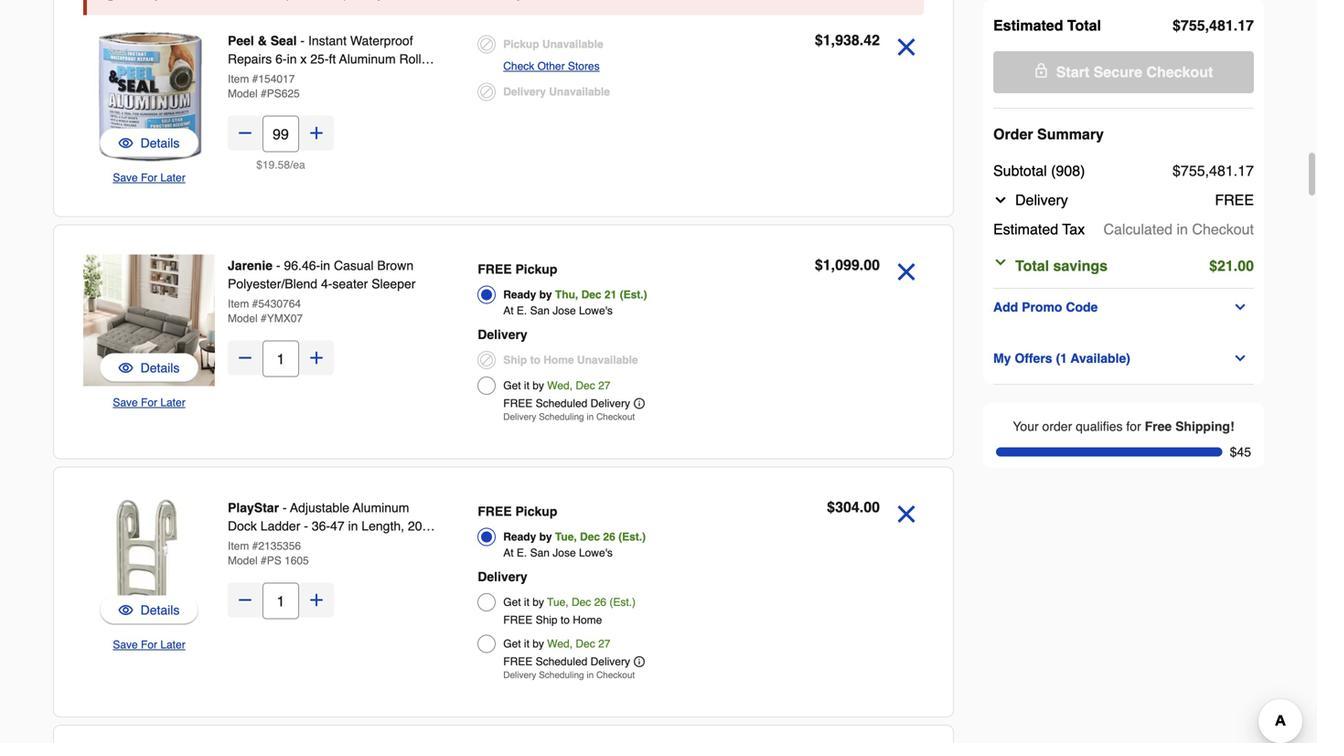 Task type: vqa. For each thing, say whether or not it's contained in the screenshot.
sleek,
no



Task type: describe. For each thing, give the bounding box(es) containing it.
checkout down info image
[[596, 670, 635, 681]]

#5430764
[[252, 298, 301, 311]]

#154017
[[252, 73, 295, 86]]

save for $ 304 .00
[[113, 639, 138, 652]]

save for later button for $ 1,938 . 42
[[113, 169, 185, 187]]

1,099
[[823, 257, 860, 273]]

start secure checkout button
[[993, 51, 1254, 93]]

block image for delivery unavailable
[[478, 83, 496, 101]]

your
[[1013, 419, 1039, 434]]

36-
[[312, 519, 330, 534]]

ready for $ 304 .00
[[503, 531, 536, 544]]

savings
[[1053, 257, 1108, 274]]

47
[[330, 519, 344, 534]]

option group for $ 304 .00
[[478, 499, 732, 686]]

for for $ 1,099 .00
[[141, 397, 157, 409]]

checkout down info icon
[[596, 412, 635, 423]]

secure
[[1094, 64, 1142, 80]]

other
[[537, 60, 565, 73]]

27 for $ 1,099 .00
[[598, 380, 610, 392]]

in right "20"
[[426, 519, 436, 534]]

delivery down check
[[503, 86, 546, 98]]

for
[[1126, 419, 1141, 434]]

chevron down image inside add promo code link
[[1233, 300, 1248, 315]]

san for $ 304 .00
[[530, 547, 550, 560]]

1 vertical spatial tue,
[[547, 596, 569, 609]]

get for $ 1,099 .00
[[503, 380, 521, 392]]

delivery scheduling in checkout for $ 304 .00
[[503, 670, 635, 681]]

4-
[[321, 277, 332, 291]]

get it by wed, dec 27 for $ 304 .00
[[503, 638, 610, 651]]

2 vertical spatial (est.)
[[609, 596, 636, 609]]

$ 1,938 . 42
[[815, 32, 880, 48]]

ladder
[[260, 519, 300, 534]]

item for $ 304 .00
[[228, 540, 249, 553]]

by down ship to home unavailable
[[533, 380, 544, 392]]

17 for subtotal (908)
[[1238, 162, 1254, 179]]

save for later for $ 1,938 . 42
[[113, 171, 185, 184]]

$ 1,099 .00
[[815, 257, 880, 273]]

27 for $ 304 .00
[[598, 638, 610, 651]]

remove item image for $ 1,099 .00
[[891, 257, 922, 288]]

free
[[1145, 419, 1172, 434]]

#ps
[[261, 555, 281, 568]]

delivery up free ship to home
[[478, 570, 527, 584]]

free pickup for $ 304 .00
[[478, 504, 557, 519]]

check other stores
[[503, 60, 600, 73]]

in right 47
[[348, 519, 358, 534]]

easy
[[320, 537, 349, 552]]

waterproof
[[350, 33, 413, 48]]

casual
[[334, 258, 374, 273]]

calculated
[[1103, 221, 1173, 238]]

by down free ship to home
[[533, 638, 544, 651]]

details for $ 1,099 .00
[[140, 361, 180, 375]]

&
[[258, 33, 267, 48]]

install,
[[367, 537, 404, 552]]

estimated tax
[[993, 221, 1085, 238]]

free down ship to home unavailable
[[503, 397, 533, 410]]

remove item image for $ 1,938 . 42
[[891, 32, 922, 63]]

free down "get it by tue, dec 26 (est.)"
[[503, 614, 533, 627]]

details for $ 1,938 . 42
[[140, 136, 180, 150]]

at e. san jose lowe's for $ 1,099 .00
[[503, 305, 613, 317]]

model for $ 304 .00
[[228, 555, 258, 568]]

1 vertical spatial 26
[[594, 596, 606, 609]]

delivery down subtotal (908)
[[1015, 192, 1068, 209]]

pickup for $ 304 .00
[[515, 504, 557, 519]]

58
[[278, 159, 290, 171]]

info image
[[634, 398, 645, 409]]

delivery down ship to home unavailable
[[503, 412, 536, 423]]

ship to home unavailable
[[503, 354, 638, 367]]

at for $ 304 .00
[[503, 547, 514, 560]]

lb
[[317, 556, 327, 570]]

to inside adjustable aluminum dock ladder - 36-47 in length, 20 in wide opening - easy to install, rust-free, 350 lb weight rating
[[352, 537, 363, 552]]

my offers (1 available) link
[[993, 348, 1254, 370]]

in right calculated
[[1177, 221, 1188, 238]]

total savings
[[1015, 257, 1108, 274]]

calculated in checkout
[[1103, 221, 1254, 238]]

item #154017 model #ps625
[[228, 73, 300, 100]]

instant
[[308, 33, 347, 48]]

promo
[[1022, 300, 1062, 315]]

0 horizontal spatial 21
[[605, 289, 617, 301]]

offers
[[1015, 351, 1052, 366]]

checkout up $ 21 .00 at the top of the page
[[1192, 221, 1254, 238]]

option group for $ 1,938 . 42
[[478, 32, 732, 105]]

.00 for $ 304 .00
[[860, 499, 880, 516]]

order
[[1042, 419, 1072, 434]]

in down free ship to home
[[587, 670, 594, 681]]

free down free ship to home
[[503, 656, 533, 669]]

save for later button for $ 304 .00
[[113, 636, 185, 654]]

- up x
[[300, 33, 305, 48]]

jarenie
[[228, 258, 273, 273]]

96.46-
[[284, 258, 320, 273]]

peel
[[228, 33, 254, 48]]

scheduling for $ 1,099 .00
[[539, 412, 584, 423]]

dec up free ship to home
[[572, 596, 591, 609]]

ft
[[329, 52, 336, 66]]

dec up "get it by tue, dec 26 (est.)"
[[580, 531, 600, 544]]

2 it from the top
[[524, 596, 530, 609]]

thu,
[[555, 289, 578, 301]]

.00 for $ 21 .00
[[1234, 257, 1254, 274]]

scheduling for $ 304 .00
[[539, 670, 584, 681]]

item for $ 1,099 .00
[[228, 298, 249, 311]]

code
[[1066, 300, 1098, 315]]

get for $ 304 .00
[[503, 638, 521, 651]]

stepper number input field with increment and decrement buttons number field for $ 304 .00
[[263, 583, 299, 620]]

stepper number input field with increment and decrement buttons number field for $ 1,099 .00
[[263, 341, 299, 377]]

lowe's for $ 1,099 .00
[[579, 305, 613, 317]]

flashing
[[228, 70, 276, 85]]

san for $ 1,099 .00
[[530, 305, 550, 317]]

chevron down image for delivery
[[993, 193, 1008, 208]]

$45
[[1230, 445, 1251, 460]]

adjustable
[[290, 501, 349, 515]]

subtotal (908)
[[993, 162, 1085, 179]]

check other stores button
[[503, 57, 600, 75]]

info image
[[634, 657, 645, 668]]

- down 36-
[[312, 537, 317, 552]]

free up 'ready by thu, dec 21 (est.)'
[[478, 262, 512, 277]]

unavailable for delivery unavailable
[[549, 86, 610, 98]]

0 vertical spatial home
[[544, 354, 574, 367]]

item #2135356 model #ps 1605
[[228, 540, 309, 568]]

free ship to home
[[503, 614, 602, 627]]

- up polyester/blend
[[276, 258, 280, 273]]

order
[[993, 126, 1033, 143]]

estimated total
[[993, 17, 1101, 34]]

/ea
[[290, 159, 305, 171]]

25-
[[310, 52, 329, 66]]

instant waterproof repairs 6-in x 25-ft aluminum roll flashing
[[228, 33, 421, 85]]

at for $ 1,099 .00
[[503, 305, 514, 317]]

304
[[835, 499, 860, 516]]

weight
[[330, 556, 370, 570]]

x
[[300, 52, 307, 66]]

delivery left info icon
[[591, 397, 630, 410]]

1 vertical spatial home
[[573, 614, 602, 627]]

seater
[[332, 277, 368, 291]]

pickup unavailable
[[503, 38, 603, 51]]

by left thu,
[[539, 289, 552, 301]]

start secure checkout
[[1056, 64, 1213, 80]]

#ymx07
[[261, 312, 303, 325]]

for for $ 1,938 . 42
[[141, 171, 157, 184]]

dec down free ship to home
[[576, 638, 595, 651]]

$ 21 .00
[[1209, 257, 1254, 274]]

minus image
[[236, 124, 254, 142]]

.00 for $ 1,099 .00
[[860, 257, 880, 273]]

plus image
[[307, 591, 326, 610]]

quickview image
[[119, 359, 133, 377]]

delivery up ship to home unavailable
[[478, 327, 527, 342]]

aluminum inside instant waterproof repairs 6-in x 25-ft aluminum roll flashing
[[339, 52, 396, 66]]

subtotal
[[993, 162, 1047, 179]]

755,481 for estimated total
[[1181, 17, 1234, 34]]

check
[[503, 60, 534, 73]]

add promo code link
[[993, 296, 1254, 318]]

2 get from the top
[[503, 596, 521, 609]]

scheduled for $ 1,099 .00
[[536, 397, 587, 410]]

at e. san jose lowe's for $ 304 .00
[[503, 547, 613, 560]]

quickview image for $ 1,938 . 42
[[119, 134, 133, 152]]

quickview image for $ 304 .00
[[119, 601, 133, 620]]

aluminum inside adjustable aluminum dock ladder - 36-47 in length, 20 in wide opening - easy to install, rust-free, 350 lb weight rating
[[353, 501, 409, 515]]

plus image for $ 1,938 . 42
[[307, 124, 326, 142]]

1 horizontal spatial ship
[[536, 614, 558, 627]]

- up ladder
[[283, 501, 287, 515]]

(1
[[1056, 351, 1067, 366]]

17 for estimated total
[[1238, 17, 1254, 34]]

instant waterproof repairs 6-in x 25-ft aluminum roll flashing image
[[83, 30, 215, 161]]

remove item image for $ 304 .00
[[891, 499, 922, 530]]



Task type: locate. For each thing, give the bounding box(es) containing it.
in inside instant waterproof repairs 6-in x 25-ft aluminum roll flashing
[[287, 52, 297, 66]]

block image for ship to home unavailable
[[478, 351, 496, 370]]

stepper number input field with increment and decrement buttons number field for $ 1,938 . 42
[[263, 116, 299, 152]]

save for later down adjustable aluminum dock ladder - 36-47 in length, 20 in wide opening - easy to install, rust-free, 350 lb weight rating 'image'
[[113, 639, 185, 652]]

model for $ 1,938 . 42
[[228, 87, 258, 100]]

1 vertical spatial minus image
[[236, 591, 254, 610]]

2 stepper number input field with increment and decrement buttons number field from the top
[[263, 341, 299, 377]]

rating
[[373, 556, 410, 570]]

your order qualifies for free shipping!
[[1013, 419, 1234, 434]]

delivery scheduling in checkout down free ship to home
[[503, 670, 635, 681]]

2 san from the top
[[530, 547, 550, 560]]

2 17 from the top
[[1238, 162, 1254, 179]]

$ 755,481 . 17 for (908)
[[1173, 162, 1254, 179]]

#2135356
[[252, 540, 301, 553]]

option group
[[478, 32, 732, 105], [478, 257, 732, 428], [478, 499, 732, 686]]

1 save for later button from the top
[[113, 169, 185, 187]]

2 model from the top
[[228, 312, 258, 325]]

block image
[[478, 83, 496, 101], [478, 351, 496, 370]]

home down thu,
[[544, 354, 574, 367]]

1 later from the top
[[160, 171, 185, 184]]

1 vertical spatial for
[[141, 397, 157, 409]]

later for $ 1,099 .00
[[160, 397, 185, 409]]

save down quickview image
[[113, 397, 138, 409]]

0 vertical spatial 755,481
[[1181, 17, 1234, 34]]

option group for $ 1,099 .00
[[478, 257, 732, 428]]

2 save from the top
[[113, 397, 138, 409]]

later for $ 1,938 . 42
[[160, 171, 185, 184]]

details for $ 304 .00
[[140, 603, 180, 618]]

1 at e. san jose lowe's from the top
[[503, 305, 613, 317]]

model down wide
[[228, 555, 258, 568]]

1 vertical spatial get it by wed, dec 27
[[503, 638, 610, 651]]

jarenie -
[[228, 258, 284, 273]]

scheduling down free ship to home
[[539, 670, 584, 681]]

2 plus image from the top
[[307, 349, 326, 367]]

e. down 'ready by thu, dec 21 (est.)'
[[517, 305, 527, 317]]

1 horizontal spatial to
[[530, 354, 540, 367]]

1 vertical spatial estimated
[[993, 221, 1058, 238]]

0 vertical spatial scheduled
[[536, 397, 587, 410]]

block image left ship to home unavailable
[[478, 351, 496, 370]]

1 get it by wed, dec 27 from the top
[[503, 380, 610, 392]]

1 vertical spatial aluminum
[[353, 501, 409, 515]]

0 vertical spatial save
[[113, 171, 138, 184]]

model down the #5430764
[[228, 312, 258, 325]]

free pickup for $ 1,099 .00
[[478, 262, 557, 277]]

1 vertical spatial remove item image
[[891, 257, 922, 288]]

0 vertical spatial ready
[[503, 289, 536, 301]]

at down 'ready by thu, dec 21 (est.)'
[[503, 305, 514, 317]]

$
[[1173, 17, 1181, 34], [815, 32, 823, 48], [256, 159, 262, 171], [1173, 162, 1181, 179], [815, 257, 823, 273], [1209, 257, 1217, 274], [827, 499, 835, 516]]

1 horizontal spatial total
[[1067, 17, 1101, 34]]

20
[[408, 519, 422, 534]]

item #5430764 model #ymx07
[[228, 298, 303, 325]]

2 free scheduled delivery from the top
[[503, 656, 630, 669]]

lowe's for $ 304 .00
[[579, 547, 613, 560]]

free scheduled delivery for $ 304 .00
[[503, 656, 630, 669]]

(est.) right thu,
[[620, 289, 647, 301]]

1 block image from the top
[[478, 83, 496, 101]]

2 at from the top
[[503, 547, 514, 560]]

remove item image right the $ 1,099 .00
[[891, 257, 922, 288]]

wed, for $ 1,099 .00
[[547, 380, 573, 392]]

$ 755,481 . 17 up calculated in checkout
[[1173, 162, 1254, 179]]

0 vertical spatial option group
[[478, 32, 732, 105]]

0 vertical spatial ship
[[503, 354, 527, 367]]

3 save for later from the top
[[113, 639, 185, 652]]

0 vertical spatial (est.)
[[620, 289, 647, 301]]

(est.) for $ 1,099 .00
[[620, 289, 647, 301]]

get down free ship to home
[[503, 638, 521, 651]]

1 scheduled from the top
[[536, 397, 587, 410]]

1 plus image from the top
[[307, 124, 326, 142]]

0 horizontal spatial total
[[1015, 257, 1049, 274]]

2 delivery scheduling in checkout from the top
[[503, 670, 635, 681]]

tax
[[1062, 221, 1085, 238]]

2 vertical spatial stepper number input field with increment and decrement buttons number field
[[263, 583, 299, 620]]

1 vertical spatial block image
[[478, 351, 496, 370]]

1 quickview image from the top
[[119, 134, 133, 152]]

minus image down item #5430764 model #ymx07
[[236, 349, 254, 367]]

polyester/blend
[[228, 277, 317, 291]]

item inside item #5430764 model #ymx07
[[228, 298, 249, 311]]

save for later button for $ 1,099 .00
[[113, 394, 185, 412]]

2 estimated from the top
[[993, 221, 1058, 238]]

by up "get it by tue, dec 26 (est.)"
[[539, 531, 552, 544]]

at e. san jose lowe's down thu,
[[503, 305, 613, 317]]

plus image for $ 1,099 .00
[[307, 349, 326, 367]]

$ 755,481 . 17 up start secure checkout
[[1173, 17, 1254, 34]]

2 vertical spatial for
[[141, 639, 157, 652]]

27 down ship to home unavailable
[[598, 380, 610, 392]]

2 vertical spatial later
[[160, 639, 185, 652]]

to up weight
[[352, 537, 363, 552]]

755,481 up calculated in checkout
[[1181, 162, 1234, 179]]

scheduled
[[536, 397, 587, 410], [536, 656, 587, 669]]

6-
[[275, 52, 287, 66]]

1 jose from the top
[[553, 305, 576, 317]]

-
[[300, 33, 305, 48], [276, 258, 280, 273], [283, 501, 287, 515], [304, 519, 308, 534], [312, 537, 317, 552]]

remove item image
[[891, 32, 922, 63], [891, 257, 922, 288], [891, 499, 922, 530]]

chevron down image
[[993, 193, 1008, 208], [993, 255, 1008, 270], [1233, 300, 1248, 315]]

1 minus image from the top
[[236, 349, 254, 367]]

2 vertical spatial unavailable
[[577, 354, 638, 367]]

1 vertical spatial at
[[503, 547, 514, 560]]

1 vertical spatial free pickup
[[478, 504, 557, 519]]

pickup
[[503, 38, 539, 51], [515, 262, 557, 277], [515, 504, 557, 519]]

2 minus image from the top
[[236, 591, 254, 610]]

0 vertical spatial minus image
[[236, 349, 254, 367]]

san down 'ready by thu, dec 21 (est.)'
[[530, 305, 550, 317]]

at e. san jose lowe's down ready by tue, dec 26 (est.)
[[503, 547, 613, 560]]

1 save from the top
[[113, 171, 138, 184]]

delivery scheduling in checkout for $ 1,099 .00
[[503, 412, 635, 423]]

2 vertical spatial option group
[[478, 499, 732, 686]]

0 vertical spatial unavailable
[[542, 38, 603, 51]]

26 up "get it by tue, dec 26 (est.)"
[[603, 531, 615, 544]]

3 it from the top
[[524, 638, 530, 651]]

save down adjustable aluminum dock ladder - 36-47 in length, 20 in wide opening - easy to install, rust-free, 350 lb weight rating 'image'
[[113, 639, 138, 652]]

1 for from the top
[[141, 171, 157, 184]]

wed, down ship to home unavailable
[[547, 380, 573, 392]]

get down ship to home unavailable
[[503, 380, 521, 392]]

0 vertical spatial 17
[[1238, 17, 1254, 34]]

0 vertical spatial at e. san jose lowe's
[[503, 305, 613, 317]]

get up free ship to home
[[503, 596, 521, 609]]

2 free pickup from the top
[[478, 504, 557, 519]]

1 ready from the top
[[503, 289, 536, 301]]

free
[[1215, 192, 1254, 209], [478, 262, 512, 277], [503, 397, 533, 410], [478, 504, 512, 519], [503, 614, 533, 627], [503, 656, 533, 669]]

2 quickview image from the top
[[119, 601, 133, 620]]

0 vertical spatial estimated
[[993, 17, 1063, 34]]

2 $ 755,481 . 17 from the top
[[1173, 162, 1254, 179]]

21 down calculated in checkout
[[1217, 257, 1234, 274]]

playstar -
[[228, 501, 290, 515]]

save for later for $ 1,099 .00
[[113, 397, 185, 409]]

repairs
[[228, 52, 272, 66]]

2 wed, from the top
[[547, 638, 573, 651]]

1 san from the top
[[530, 305, 550, 317]]

1 vertical spatial e.
[[517, 547, 527, 560]]

0 vertical spatial aluminum
[[339, 52, 396, 66]]

remove item image right $ 304 .00
[[891, 499, 922, 530]]

1 vertical spatial ready
[[503, 531, 536, 544]]

add
[[993, 300, 1018, 315]]

model inside item #2135356 model #ps 1605
[[228, 555, 258, 568]]

1 item from the top
[[228, 73, 249, 86]]

1 at from the top
[[503, 305, 514, 317]]

2 vertical spatial save
[[113, 639, 138, 652]]

aluminum up the length,
[[353, 501, 409, 515]]

2 lowe's from the top
[[579, 547, 613, 560]]

Stepper number input field with increment and decrement buttons number field
[[263, 116, 299, 152], [263, 341, 299, 377], [263, 583, 299, 620]]

350
[[292, 556, 313, 570]]

checkout
[[1146, 64, 1213, 80], [1192, 221, 1254, 238], [596, 412, 635, 423], [596, 670, 635, 681]]

e. for $ 304 .00
[[517, 547, 527, 560]]

1 stepper number input field with increment and decrement buttons number field from the top
[[263, 116, 299, 152]]

get
[[503, 380, 521, 392], [503, 596, 521, 609], [503, 638, 521, 651]]

1 details from the top
[[140, 136, 180, 150]]

19
[[262, 159, 275, 171]]

1 vertical spatial 27
[[598, 638, 610, 651]]

21
[[1217, 257, 1234, 274], [605, 289, 617, 301]]

minus image for $ 1,099 .00
[[236, 349, 254, 367]]

item left the #5430764
[[228, 298, 249, 311]]

1 vertical spatial get
[[503, 596, 521, 609]]

2 save for later button from the top
[[113, 394, 185, 412]]

estimated for estimated tax
[[993, 221, 1058, 238]]

1 vertical spatial pickup
[[515, 262, 557, 277]]

free pickup
[[478, 262, 557, 277], [478, 504, 557, 519]]

checkout right secure
[[1146, 64, 1213, 80]]

dec
[[581, 289, 601, 301], [576, 380, 595, 392], [580, 531, 600, 544], [572, 596, 591, 609], [576, 638, 595, 651]]

e. for $ 1,099 .00
[[517, 305, 527, 317]]

1 vertical spatial save for later
[[113, 397, 185, 409]]

1,938
[[823, 32, 860, 48]]

item for $ 1,938 . 42
[[228, 73, 249, 86]]

delivery down free ship to home
[[503, 670, 536, 681]]

2 get it by wed, dec 27 from the top
[[503, 638, 610, 651]]

playstar
[[228, 501, 279, 515]]

item up rust-
[[228, 540, 249, 553]]

dec down ship to home unavailable
[[576, 380, 595, 392]]

1 vertical spatial item
[[228, 298, 249, 311]]

in up 4-
[[320, 258, 330, 273]]

$ 755,481 . 17 for total
[[1173, 17, 1254, 34]]

ready by thu, dec 21 (est.)
[[503, 289, 647, 301]]

minus image down rust-
[[236, 591, 254, 610]]

2 remove item image from the top
[[891, 257, 922, 288]]

2 755,481 from the top
[[1181, 162, 1234, 179]]

get it by wed, dec 27
[[503, 380, 610, 392], [503, 638, 610, 651]]

3 stepper number input field with increment and decrement buttons number field from the top
[[263, 583, 299, 620]]

2 scheduling from the top
[[539, 670, 584, 681]]

it for $ 304 .00
[[524, 638, 530, 651]]

1 vertical spatial delivery scheduling in checkout
[[503, 670, 635, 681]]

pickup up check
[[503, 38, 539, 51]]

estimated for estimated total
[[993, 17, 1063, 34]]

3 item from the top
[[228, 540, 249, 553]]

2 vertical spatial remove item image
[[891, 499, 922, 530]]

1 vertical spatial free scheduled delivery
[[503, 656, 630, 669]]

0 vertical spatial quickview image
[[119, 134, 133, 152]]

0 vertical spatial chevron down image
[[993, 193, 1008, 208]]

free right "20"
[[478, 504, 512, 519]]

0 vertical spatial scheduling
[[539, 412, 584, 423]]

add promo code
[[993, 300, 1098, 315]]

1 free scheduled delivery from the top
[[503, 397, 630, 410]]

quickview image
[[119, 134, 133, 152], [119, 601, 133, 620]]

1 vertical spatial wed,
[[547, 638, 573, 651]]

by
[[539, 289, 552, 301], [533, 380, 544, 392], [539, 531, 552, 544], [533, 596, 544, 609], [533, 638, 544, 651]]

2 block image from the top
[[478, 351, 496, 370]]

jose
[[553, 305, 576, 317], [553, 547, 576, 560]]

1 lowe's from the top
[[579, 305, 613, 317]]

it for $ 1,099 .00
[[524, 380, 530, 392]]

0 vertical spatial model
[[228, 87, 258, 100]]

unavailable up stores
[[542, 38, 603, 51]]

2 e. from the top
[[517, 547, 527, 560]]

chevron down image down $ 21 .00 at the top of the page
[[1233, 300, 1248, 315]]

start
[[1056, 64, 1089, 80]]

0 vertical spatial tue,
[[555, 531, 577, 544]]

27 down "get it by tue, dec 26 (est.)"
[[598, 638, 610, 651]]

seal
[[270, 33, 297, 48]]

3 get from the top
[[503, 638, 521, 651]]

0 vertical spatial 27
[[598, 380, 610, 392]]

get it by wed, dec 27 down free ship to home
[[503, 638, 610, 651]]

2 item from the top
[[228, 298, 249, 311]]

dec right thu,
[[581, 289, 601, 301]]

1 it from the top
[[524, 380, 530, 392]]

save for $ 1,099 .00
[[113, 397, 138, 409]]

ship
[[503, 354, 527, 367], [536, 614, 558, 627]]

2 save for later from the top
[[113, 397, 185, 409]]

save
[[113, 171, 138, 184], [113, 397, 138, 409], [113, 639, 138, 652]]

pickup up thu,
[[515, 262, 557, 277]]

adjustable aluminum dock ladder - 36-47 in length, 20 in wide opening - easy to install, rust-free, 350 lb weight rating
[[228, 501, 436, 570]]

0 vertical spatial 21
[[1217, 257, 1234, 274]]

save for later button down adjustable aluminum dock ladder - 36-47 in length, 20 in wide opening - easy to install, rust-free, 350 lb weight rating 'image'
[[113, 636, 185, 654]]

1 vertical spatial details
[[140, 361, 180, 375]]

3 save for later button from the top
[[113, 636, 185, 654]]

1 vertical spatial 17
[[1238, 162, 1254, 179]]

ready left thu,
[[503, 289, 536, 301]]

scheduled down free ship to home
[[536, 656, 587, 669]]

1 27 from the top
[[598, 380, 610, 392]]

$ 755,481 . 17
[[1173, 17, 1254, 34], [1173, 162, 1254, 179]]

42
[[864, 32, 880, 48]]

my
[[993, 351, 1011, 366]]

1 model from the top
[[228, 87, 258, 100]]

wed,
[[547, 380, 573, 392], [547, 638, 573, 651]]

order summary
[[993, 126, 1104, 143]]

2 at e. san jose lowe's from the top
[[503, 547, 613, 560]]

e. down ready by tue, dec 26 (est.)
[[517, 547, 527, 560]]

my offers (1 available)
[[993, 351, 1130, 366]]

1 wed, from the top
[[547, 380, 573, 392]]

free up calculated in checkout
[[1215, 192, 1254, 209]]

by up free ship to home
[[533, 596, 544, 609]]

for down adjustable aluminum dock ladder - 36-47 in length, 20 in wide opening - easy to install, rust-free, 350 lb weight rating 'image'
[[141, 639, 157, 652]]

1 vertical spatial lowe's
[[579, 547, 613, 560]]

2 later from the top
[[160, 397, 185, 409]]

2 for from the top
[[141, 397, 157, 409]]

to
[[530, 354, 540, 367], [352, 537, 363, 552], [561, 614, 570, 627]]

1 option group from the top
[[478, 32, 732, 105]]

1 $ 755,481 . 17 from the top
[[1173, 17, 1254, 34]]

ready for $ 1,099 .00
[[503, 289, 536, 301]]

2 vertical spatial it
[[524, 638, 530, 651]]

1 save for later from the top
[[113, 171, 185, 184]]

unavailable down stores
[[549, 86, 610, 98]]

0 vertical spatial delivery scheduling in checkout
[[503, 412, 635, 423]]

3 save from the top
[[113, 639, 138, 652]]

1 delivery scheduling in checkout from the top
[[503, 412, 635, 423]]

1 vertical spatial plus image
[[307, 349, 326, 367]]

0 vertical spatial later
[[160, 171, 185, 184]]

0 vertical spatial details
[[140, 136, 180, 150]]

0 vertical spatial get
[[503, 380, 521, 392]]

get it by wed, dec 27 for $ 1,099 .00
[[503, 380, 610, 392]]

aluminum
[[339, 52, 396, 66], [353, 501, 409, 515]]

save for later for $ 304 .00
[[113, 639, 185, 652]]

save for $ 1,938 . 42
[[113, 171, 138, 184]]

1 remove item image from the top
[[891, 32, 922, 63]]

it down ship to home unavailable
[[524, 380, 530, 392]]

save for later down quickview image
[[113, 397, 185, 409]]

1 vertical spatial it
[[524, 596, 530, 609]]

ready by tue, dec 26 (est.)
[[503, 531, 646, 544]]

checkout inside start secure checkout button
[[1146, 64, 1213, 80]]

opening
[[260, 537, 309, 552]]

roll
[[399, 52, 421, 66]]

21 right thu,
[[605, 289, 617, 301]]

2 vertical spatial save for later
[[113, 639, 185, 652]]

get it by tue, dec 26 (est.)
[[503, 596, 636, 609]]

plus image
[[307, 124, 326, 142], [307, 349, 326, 367]]

san
[[530, 305, 550, 317], [530, 547, 550, 560]]

- left 36-
[[304, 519, 308, 534]]

(est.) for $ 304 .00
[[618, 531, 646, 544]]

later for $ 304 .00
[[160, 639, 185, 652]]

1 free pickup from the top
[[478, 262, 557, 277]]

1 vertical spatial $ 755,481 . 17
[[1173, 162, 1254, 179]]

model for $ 1,099 .00
[[228, 312, 258, 325]]

(est.) up "get it by tue, dec 26 (est.)"
[[618, 531, 646, 544]]

lowe's down ready by tue, dec 26 (est.)
[[579, 547, 613, 560]]

save for later button
[[113, 169, 185, 187], [113, 394, 185, 412], [113, 636, 185, 654]]

755,481 up start secure checkout
[[1181, 17, 1234, 34]]

block image
[[478, 35, 496, 54]]

1 vertical spatial scheduled
[[536, 656, 587, 669]]

3 model from the top
[[228, 555, 258, 568]]

peel & seal -
[[228, 33, 308, 48]]

1 vertical spatial stepper number input field with increment and decrement buttons number field
[[263, 341, 299, 377]]

0 vertical spatial it
[[524, 380, 530, 392]]

lowe's down 'ready by thu, dec 21 (est.)'
[[579, 305, 613, 317]]

1605
[[284, 555, 309, 568]]

item inside item #2135356 model #ps 1605
[[228, 540, 249, 553]]

in down ship to home unavailable
[[587, 412, 594, 423]]

1 vertical spatial scheduling
[[539, 670, 584, 681]]

scheduling
[[539, 412, 584, 423], [539, 670, 584, 681]]

minus image for $ 304 .00
[[236, 591, 254, 610]]

.
[[1234, 17, 1238, 34], [860, 32, 864, 48], [275, 159, 278, 171], [1234, 162, 1238, 179]]

96.46-in casual brown polyester/blend 4-seater sleeper image
[[83, 255, 215, 386]]

1 vertical spatial at e. san jose lowe's
[[503, 547, 613, 560]]

block image down block icon at left
[[478, 83, 496, 101]]

jose for $ 1,099 .00
[[553, 305, 576, 317]]

option group containing pickup unavailable
[[478, 32, 732, 105]]

delivery unavailable
[[503, 86, 610, 98]]

later
[[160, 171, 185, 184], [160, 397, 185, 409], [160, 639, 185, 652]]

1 estimated from the top
[[993, 17, 1063, 34]]

stores
[[568, 60, 600, 73]]

1 e. from the top
[[517, 305, 527, 317]]

stepper number input field with increment and decrement buttons number field left plus image
[[263, 583, 299, 620]]

1 vertical spatial save
[[113, 397, 138, 409]]

in inside 96.46-in casual brown polyester/blend 4-seater sleeper
[[320, 258, 330, 273]]

item inside item #154017 model #ps625
[[228, 73, 249, 86]]

for
[[141, 171, 157, 184], [141, 397, 157, 409], [141, 639, 157, 652]]

0 vertical spatial san
[[530, 305, 550, 317]]

to down 'ready by thu, dec 21 (est.)'
[[530, 354, 540, 367]]

1 vertical spatial jose
[[553, 547, 576, 560]]

for for $ 304 .00
[[141, 639, 157, 652]]

home
[[544, 354, 574, 367], [573, 614, 602, 627]]

2 vertical spatial save for later button
[[113, 636, 185, 654]]

1 vertical spatial 21
[[605, 289, 617, 301]]

wed, down free ship to home
[[547, 638, 573, 651]]

minus image
[[236, 349, 254, 367], [236, 591, 254, 610]]

delivery left info image
[[591, 656, 630, 669]]

0 vertical spatial save for later button
[[113, 169, 185, 187]]

item
[[228, 73, 249, 86], [228, 298, 249, 311], [228, 540, 249, 553]]

jose for $ 304 .00
[[553, 547, 576, 560]]

1 755,481 from the top
[[1181, 17, 1234, 34]]

0 vertical spatial pickup
[[503, 38, 539, 51]]

2 vertical spatial pickup
[[515, 504, 557, 519]]

tue, up free ship to home
[[547, 596, 569, 609]]

secure image
[[1034, 63, 1049, 78]]

2 scheduled from the top
[[536, 656, 587, 669]]

home down "get it by tue, dec 26 (est.)"
[[573, 614, 602, 627]]

1 vertical spatial save for later button
[[113, 394, 185, 412]]

3 details from the top
[[140, 603, 180, 618]]

2 details from the top
[[140, 361, 180, 375]]

qualifies
[[1076, 419, 1123, 434]]

(908)
[[1051, 162, 1085, 179]]

$ 19 . 58 /ea
[[256, 159, 305, 171]]

item down repairs
[[228, 73, 249, 86]]

0 vertical spatial save for later
[[113, 171, 185, 184]]

1 vertical spatial san
[[530, 547, 550, 560]]

chevron down image
[[1233, 351, 1248, 366]]

model inside item #154017 model #ps625
[[228, 87, 258, 100]]

3 remove item image from the top
[[891, 499, 922, 530]]

96.46-in casual brown polyester/blend 4-seater sleeper
[[228, 258, 416, 291]]

2 horizontal spatial to
[[561, 614, 570, 627]]

17
[[1238, 17, 1254, 34], [1238, 162, 1254, 179]]

summary
[[1037, 126, 1104, 143]]

3 later from the top
[[160, 639, 185, 652]]

2 option group from the top
[[478, 257, 732, 428]]

.00
[[860, 257, 880, 273], [1234, 257, 1254, 274], [860, 499, 880, 516]]

scheduled for $ 304 .00
[[536, 656, 587, 669]]

755,481 for subtotal (908)
[[1181, 162, 1234, 179]]

free scheduled delivery down ship to home unavailable
[[503, 397, 630, 410]]

26 up free ship to home
[[594, 596, 606, 609]]

dock
[[228, 519, 257, 534]]

2 vertical spatial to
[[561, 614, 570, 627]]

$ 304 .00
[[827, 499, 880, 516]]

1 vertical spatial 755,481
[[1181, 162, 1234, 179]]

in left x
[[287, 52, 297, 66]]

tue, up "get it by tue, dec 26 (est.)"
[[555, 531, 577, 544]]

free scheduled delivery for $ 1,099 .00
[[503, 397, 630, 410]]

2 vertical spatial get
[[503, 638, 521, 651]]

unavailable for pickup unavailable
[[542, 38, 603, 51]]

available)
[[1071, 351, 1130, 366]]

chevron down image for total savings
[[993, 255, 1008, 270]]

2 ready from the top
[[503, 531, 536, 544]]

0 vertical spatial total
[[1067, 17, 1101, 34]]

lowe's
[[579, 305, 613, 317], [579, 547, 613, 560]]

save for later down instant waterproof repairs 6-in x 25-ft aluminum roll flashing image
[[113, 171, 185, 184]]

sleeper
[[372, 277, 416, 291]]

delivery
[[503, 86, 546, 98], [1015, 192, 1068, 209], [478, 327, 527, 342], [591, 397, 630, 410], [503, 412, 536, 423], [478, 570, 527, 584], [591, 656, 630, 669], [503, 670, 536, 681]]

2 27 from the top
[[598, 638, 610, 651]]

remove item image right 42
[[891, 32, 922, 63]]

free scheduled delivery down free ship to home
[[503, 656, 630, 669]]

3 for from the top
[[141, 639, 157, 652]]

1 horizontal spatial 21
[[1217, 257, 1234, 274]]

model inside item #5430764 model #ymx07
[[228, 312, 258, 325]]

wide
[[228, 537, 257, 552]]

1 get from the top
[[503, 380, 521, 392]]

1 vertical spatial to
[[352, 537, 363, 552]]

shipping!
[[1175, 419, 1234, 434]]

1 vertical spatial ship
[[536, 614, 558, 627]]

2 jose from the top
[[553, 547, 576, 560]]

1 vertical spatial total
[[1015, 257, 1049, 274]]

1 vertical spatial option group
[[478, 257, 732, 428]]

later down 96.46-in casual brown polyester/blend 4-seater sleeper "image"
[[160, 397, 185, 409]]

1 vertical spatial later
[[160, 397, 185, 409]]

ship down 'ready by thu, dec 21 (est.)'
[[503, 354, 527, 367]]

0 vertical spatial plus image
[[307, 124, 326, 142]]

for down instant waterproof repairs 6-in x 25-ft aluminum roll flashing image
[[141, 171, 157, 184]]

1 scheduling from the top
[[539, 412, 584, 423]]

brown
[[377, 258, 414, 273]]

pickup up ready by tue, dec 26 (est.)
[[515, 504, 557, 519]]

(est.) up info image
[[609, 596, 636, 609]]

pickup for $ 1,099 .00
[[515, 262, 557, 277]]

0 vertical spatial free scheduled delivery
[[503, 397, 630, 410]]

1 vertical spatial (est.)
[[618, 531, 646, 544]]

0 vertical spatial e.
[[517, 305, 527, 317]]

estimated left the tax
[[993, 221, 1058, 238]]

unavailable up info icon
[[577, 354, 638, 367]]

0 horizontal spatial ship
[[503, 354, 527, 367]]

3 option group from the top
[[478, 499, 732, 686]]

adjustable aluminum dock ladder - 36-47 in length, 20 in wide opening - easy to install, rust-free, 350 lb weight rating image
[[83, 497, 215, 629]]

27
[[598, 380, 610, 392], [598, 638, 610, 651]]

0 vertical spatial lowe's
[[579, 305, 613, 317]]

at
[[503, 305, 514, 317], [503, 547, 514, 560]]

wed, for $ 304 .00
[[547, 638, 573, 651]]

1 17 from the top
[[1238, 17, 1254, 34]]

0 vertical spatial 26
[[603, 531, 615, 544]]

length,
[[362, 519, 404, 534]]



